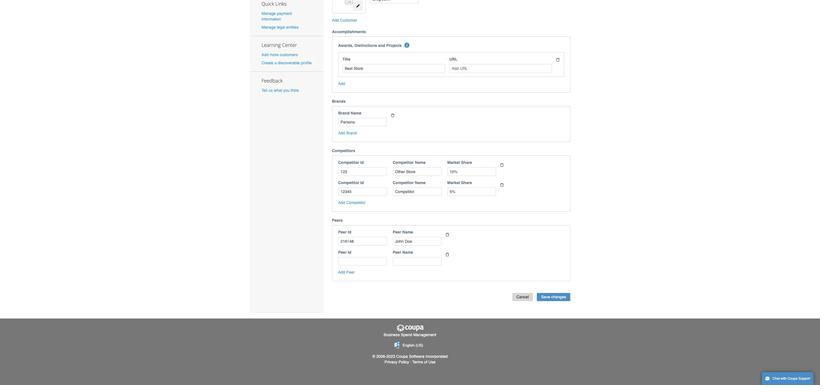Task type: locate. For each thing, give the bounding box(es) containing it.
peer id for peer name text box
[[338, 251, 351, 255]]

0 vertical spatial coupa
[[396, 355, 408, 359]]

2023
[[387, 355, 395, 359]]

and
[[378, 43, 385, 48]]

save changes button
[[537, 294, 570, 302]]

competitors
[[332, 149, 355, 153]]

peer id
[[338, 230, 351, 235], [338, 251, 351, 255]]

chat
[[773, 377, 780, 381]]

english
[[403, 344, 415, 348]]

customers
[[280, 53, 298, 57]]

add brand
[[338, 131, 357, 136]]

competitor
[[338, 161, 359, 165], [393, 161, 414, 165], [338, 181, 359, 185], [393, 181, 414, 185], [346, 201, 366, 205]]

Competitor Id text field
[[338, 168, 387, 176], [338, 188, 387, 196]]

create
[[262, 61, 273, 65]]

of
[[424, 361, 427, 365]]

tell
[[262, 88, 268, 93]]

peer id text field for peer name text box
[[338, 258, 387, 266]]

1 vertical spatial share
[[461, 181, 472, 185]]

awards,
[[338, 43, 354, 48]]

competitor name
[[393, 161, 426, 165], [393, 181, 426, 185]]

1 competitor name from the top
[[393, 161, 426, 165]]

business spend management
[[384, 333, 436, 338]]

cancel link
[[512, 294, 533, 302]]

brand down the brands
[[338, 111, 350, 116]]

competitor id up add competitor
[[338, 181, 364, 185]]

awards, distinctions and projects
[[338, 43, 402, 48]]

management
[[413, 333, 436, 338]]

0 vertical spatial peer id
[[338, 230, 351, 235]]

Peer Name text field
[[393, 238, 441, 246]]

name
[[351, 111, 361, 116], [415, 161, 426, 165], [415, 181, 426, 185], [402, 230, 413, 235], [402, 251, 413, 255]]

market for second market share text field from the bottom
[[447, 161, 460, 165]]

name for peer name text box
[[402, 251, 413, 255]]

title
[[342, 57, 351, 62]]

privacy policy
[[385, 361, 409, 365]]

0 vertical spatial market share text field
[[447, 168, 496, 176]]

0 vertical spatial peer name
[[393, 230, 413, 235]]

spend
[[401, 333, 412, 338]]

1 competitor id from the top
[[338, 161, 364, 165]]

manage
[[262, 11, 276, 16], [262, 25, 276, 30]]

additional information image
[[404, 43, 410, 48]]

1 vertical spatial competitor name text field
[[393, 188, 441, 196]]

feedback
[[262, 77, 283, 84]]

peer id up add peer on the bottom left
[[338, 251, 351, 255]]

competitor name text field for second market share text field from the bottom
[[393, 168, 441, 176]]

accomplishments
[[332, 30, 366, 34]]

2 peer id from the top
[[338, 251, 351, 255]]

1 horizontal spatial coupa
[[788, 377, 798, 381]]

add button
[[338, 81, 345, 87]]

add
[[332, 18, 339, 23], [262, 53, 269, 57], [338, 82, 345, 86], [338, 131, 345, 136], [338, 201, 345, 205], [338, 271, 345, 275]]

manage down information at the top left of the page
[[262, 25, 276, 30]]

1 market share from the top
[[447, 161, 472, 165]]

brand down brand name text box
[[346, 131, 357, 136]]

0 vertical spatial market
[[447, 161, 460, 165]]

1 competitor id text field from the top
[[338, 168, 387, 176]]

1 vertical spatial peer name
[[393, 251, 413, 255]]

id
[[360, 161, 364, 165], [360, 181, 364, 185], [348, 230, 351, 235], [348, 251, 351, 255]]

1 vertical spatial market share
[[447, 181, 472, 185]]

1 vertical spatial coupa
[[788, 377, 798, 381]]

manage legal entities
[[262, 25, 299, 30]]

business
[[384, 333, 400, 338]]

coupa right with on the bottom of the page
[[788, 377, 798, 381]]

market
[[447, 161, 460, 165], [447, 181, 460, 185]]

2 market share from the top
[[447, 181, 472, 185]]

1 share from the top
[[461, 161, 472, 165]]

manage payment information link
[[262, 11, 292, 21]]

1 vertical spatial market
[[447, 181, 460, 185]]

URL text field
[[449, 64, 552, 73]]

what
[[274, 88, 282, 93]]

Competitor Name text field
[[393, 168, 441, 176], [393, 188, 441, 196]]

2 competitor name text field from the top
[[393, 188, 441, 196]]

customer
[[340, 18, 357, 23]]

1 vertical spatial market share text field
[[447, 188, 496, 196]]

1 peer id text field from the top
[[338, 238, 387, 246]]

2 peer name from the top
[[393, 251, 413, 255]]

entities
[[286, 25, 299, 30]]

software
[[409, 355, 425, 359]]

competitor id text field for competitor name text field associated with 2nd market share text field from the top
[[338, 188, 387, 196]]

share for second market share text field from the bottom
[[461, 161, 472, 165]]

0 vertical spatial competitor id
[[338, 161, 364, 165]]

2 competitor id from the top
[[338, 181, 364, 185]]

1 vertical spatial peer id text field
[[338, 258, 387, 266]]

0 vertical spatial competitor name text field
[[393, 168, 441, 176]]

brand
[[338, 111, 350, 116], [346, 131, 357, 136]]

1 vertical spatial competitor name
[[393, 181, 426, 185]]

links
[[275, 0, 287, 7]]

1 manage from the top
[[262, 11, 276, 16]]

add more customers
[[262, 53, 298, 57]]

Brand Name text field
[[338, 118, 387, 127]]

0 vertical spatial competitor id text field
[[338, 168, 387, 176]]

add peer
[[338, 271, 355, 275]]

1 vertical spatial competitor id text field
[[338, 188, 387, 196]]

logo image
[[335, 0, 363, 11]]

Peer Id text field
[[338, 238, 387, 246], [338, 258, 387, 266]]

distinctions
[[355, 43, 377, 48]]

market share for second market share text field from the bottom
[[447, 161, 472, 165]]

coupa
[[396, 355, 408, 359], [788, 377, 798, 381]]

peer id down peers
[[338, 230, 351, 235]]

privacy policy link
[[385, 361, 409, 365]]

1 vertical spatial competitor id
[[338, 181, 364, 185]]

add peer button
[[338, 270, 355, 276]]

discoverable
[[278, 61, 300, 65]]

competitor id down competitors
[[338, 161, 364, 165]]

competitor id
[[338, 161, 364, 165], [338, 181, 364, 185]]

0 vertical spatial share
[[461, 161, 472, 165]]

1 market from the top
[[447, 161, 460, 165]]

market share
[[447, 161, 472, 165], [447, 181, 472, 185]]

share for 2nd market share text field from the top
[[461, 181, 472, 185]]

manage inside manage payment information
[[262, 11, 276, 16]]

peer name up peer name text field
[[393, 230, 413, 235]]

coupa up policy
[[396, 355, 408, 359]]

0 vertical spatial competitor name
[[393, 161, 426, 165]]

peer inside button
[[346, 271, 355, 275]]

peer
[[338, 230, 347, 235], [393, 230, 401, 235], [338, 251, 347, 255], [393, 251, 401, 255], [346, 271, 355, 275]]

2006-
[[376, 355, 387, 359]]

competitor name for competitor name text field associated with 2nd market share text field from the top
[[393, 181, 426, 185]]

0 vertical spatial market share
[[447, 161, 472, 165]]

terms of use
[[412, 361, 436, 365]]

add brand button
[[338, 131, 357, 136]]

(us)
[[416, 344, 423, 348]]

2 competitor id text field from the top
[[338, 188, 387, 196]]

1 vertical spatial peer id
[[338, 251, 351, 255]]

peer name up peer name text box
[[393, 251, 413, 255]]

0 vertical spatial peer id text field
[[338, 238, 387, 246]]

name for peer name text field
[[402, 230, 413, 235]]

2 competitor name from the top
[[393, 181, 426, 185]]

add for add
[[338, 82, 345, 86]]

2 manage from the top
[[262, 25, 276, 30]]

2 peer id text field from the top
[[338, 258, 387, 266]]

Peer Name text field
[[393, 258, 441, 266]]

manage up information at the top left of the page
[[262, 11, 276, 16]]

0 vertical spatial manage
[[262, 11, 276, 16]]

1 vertical spatial brand
[[346, 131, 357, 136]]

Market Share text field
[[447, 168, 496, 176], [447, 188, 496, 196]]

1 peer id from the top
[[338, 230, 351, 235]]

with
[[781, 377, 787, 381]]

add more customers link
[[262, 53, 298, 57]]

share
[[461, 161, 472, 165], [461, 181, 472, 185]]

add inside button
[[338, 201, 345, 205]]

1 vertical spatial manage
[[262, 25, 276, 30]]

brand inside "button"
[[346, 131, 357, 136]]

2 share from the top
[[461, 181, 472, 185]]

save
[[541, 295, 550, 300]]

you
[[283, 88, 290, 93]]

2 market from the top
[[447, 181, 460, 185]]

©
[[372, 355, 375, 359]]

1 competitor name text field from the top
[[393, 168, 441, 176]]

payment
[[277, 11, 292, 16]]

add inside "button"
[[338, 131, 345, 136]]

1 peer name from the top
[[393, 230, 413, 235]]

learning
[[262, 42, 281, 48]]



Task type: describe. For each thing, give the bounding box(es) containing it.
competitor name for second market share text field from the bottom competitor name text field
[[393, 161, 426, 165]]

0 vertical spatial brand
[[338, 111, 350, 116]]

information
[[262, 17, 281, 21]]

terms
[[412, 361, 423, 365]]

coupa inside button
[[788, 377, 798, 381]]

create a discoverable profile
[[262, 61, 312, 65]]

market for 2nd market share text field from the top
[[447, 181, 460, 185]]

manage legal entities link
[[262, 25, 299, 30]]

legal
[[277, 25, 285, 30]]

competitor id text field for second market share text field from the bottom competitor name text field
[[338, 168, 387, 176]]

more
[[270, 53, 279, 57]]

incorporated
[[426, 355, 448, 359]]

cancel
[[517, 295, 529, 300]]

chat with coupa support button
[[762, 373, 814, 386]]

tell us what you think button
[[262, 88, 299, 93]]

add for add peer
[[338, 271, 345, 275]]

think
[[291, 88, 299, 93]]

add for add customer
[[332, 18, 339, 23]]

use
[[429, 361, 436, 365]]

terms of use link
[[412, 361, 436, 365]]

peer id text field for peer name text field
[[338, 238, 387, 246]]

competitor name text field for 2nd market share text field from the top
[[393, 188, 441, 196]]

brand name
[[338, 111, 361, 116]]

add customer
[[332, 18, 357, 23]]

0 horizontal spatial coupa
[[396, 355, 408, 359]]

quick links
[[262, 0, 287, 7]]

us
[[269, 88, 273, 93]]

english (us)
[[403, 344, 423, 348]]

add customer button
[[332, 18, 357, 23]]

center
[[282, 42, 297, 48]]

peer name for peer name text field
[[393, 230, 413, 235]]

name for competitor name text field associated with 2nd market share text field from the top
[[415, 181, 426, 185]]

coupa supplier portal image
[[396, 325, 424, 333]]

projects
[[386, 43, 402, 48]]

peer name for peer name text box
[[393, 251, 413, 255]]

© 2006-2023 coupa software incorporated
[[372, 355, 448, 359]]

policy
[[399, 361, 409, 365]]

peers
[[332, 219, 343, 223]]

2 market share text field from the top
[[447, 188, 496, 196]]

add for add competitor
[[338, 201, 345, 205]]

add for add more customers
[[262, 53, 269, 57]]

url
[[449, 57, 458, 62]]

name for brand name text box
[[351, 111, 361, 116]]

add competitor
[[338, 201, 366, 205]]

privacy
[[385, 361, 398, 365]]

manage for manage legal entities
[[262, 25, 276, 30]]

competitor inside add competitor button
[[346, 201, 366, 205]]

create a discoverable profile link
[[262, 61, 312, 65]]

add competitor button
[[338, 200, 366, 206]]

chat with coupa support
[[773, 377, 811, 381]]

manage payment information
[[262, 11, 292, 21]]

profile
[[301, 61, 312, 65]]

support
[[799, 377, 811, 381]]

manage for manage payment information
[[262, 11, 276, 16]]

peer id for peer name text field
[[338, 230, 351, 235]]

a
[[275, 61, 277, 65]]

quick
[[262, 0, 274, 7]]

save changes
[[541, 295, 566, 300]]

add for add brand
[[338, 131, 345, 136]]

tell us what you think
[[262, 88, 299, 93]]

changes
[[551, 295, 566, 300]]

Customer name text field
[[370, 0, 418, 3]]

brands
[[332, 99, 346, 104]]

name for second market share text field from the bottom competitor name text field
[[415, 161, 426, 165]]

market share for 2nd market share text field from the top
[[447, 181, 472, 185]]

Title text field
[[342, 64, 445, 73]]

change image image
[[356, 4, 360, 8]]

1 market share text field from the top
[[447, 168, 496, 176]]

learning center
[[262, 42, 297, 48]]



Task type: vqa. For each thing, say whether or not it's contained in the screenshot.
Peer Id
yes



